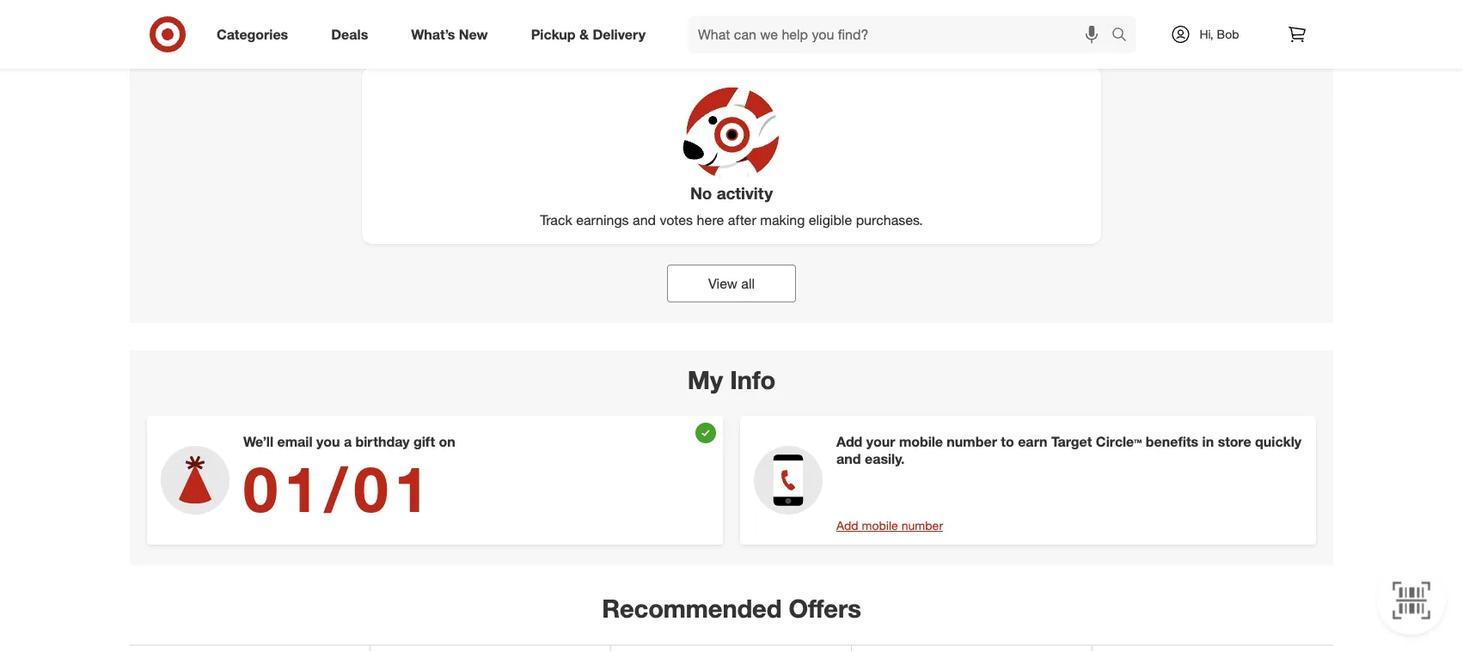 Task type: vqa. For each thing, say whether or not it's contained in the screenshot.
mobile
yes



Task type: locate. For each thing, give the bounding box(es) containing it.
1 vertical spatial target
[[1051, 433, 1092, 450]]

01
[[243, 451, 324, 527], [354, 451, 435, 527]]

in
[[1202, 433, 1214, 450]]

What can we help you find? suggestions appear below search field
[[688, 15, 1116, 53]]

your
[[866, 433, 895, 450]]

add inside add your mobile number to earn target circle™ benefits in store quickly and easily.
[[836, 433, 863, 450]]

pickup
[[531, 26, 576, 43]]

a
[[344, 433, 352, 450]]

1 add from the top
[[836, 433, 863, 450]]

what's new link
[[397, 15, 509, 53]]

1 vertical spatial add
[[836, 519, 858, 534]]

add mobile number
[[836, 519, 943, 534]]

mobile inside add your mobile number to earn target circle™ benefits in store quickly and easily.
[[899, 433, 943, 450]]

hi, bob
[[1200, 27, 1239, 42]]

mobile
[[899, 433, 943, 450], [862, 519, 898, 534]]

we'll
[[243, 433, 273, 450]]

&
[[579, 26, 589, 43]]

purchases.
[[856, 212, 923, 229]]

1 horizontal spatial and
[[836, 451, 861, 467]]

mobile up 'easily.'
[[899, 433, 943, 450]]

number
[[947, 433, 997, 450], [901, 519, 943, 534]]

1 horizontal spatial mobile
[[899, 433, 943, 450]]

offers
[[789, 593, 861, 624]]

0 horizontal spatial target
[[609, 11, 683, 42]]

1 vertical spatial and
[[836, 451, 861, 467]]

add for add mobile number
[[836, 519, 858, 534]]

1 vertical spatial number
[[901, 519, 943, 534]]

view all link
[[667, 265, 796, 303]]

my
[[688, 364, 723, 395]]

1 horizontal spatial number
[[947, 433, 997, 450]]

and left votes
[[633, 212, 656, 229]]

add
[[836, 433, 863, 450], [836, 519, 858, 534]]

search button
[[1104, 15, 1145, 57]]

mobile inside button
[[862, 519, 898, 534]]

0 vertical spatial add
[[836, 433, 863, 450]]

target right &
[[609, 11, 683, 42]]

1 horizontal spatial target
[[1051, 433, 1092, 450]]

pickup & delivery link
[[516, 15, 667, 53]]

add mobile number button
[[836, 518, 943, 535]]

circle™
[[1096, 433, 1142, 450]]

hi,
[[1200, 27, 1214, 42]]

target
[[609, 11, 683, 42], [1051, 433, 1092, 450]]

0 vertical spatial target
[[609, 11, 683, 42]]

earn
[[1018, 433, 1047, 450]]

1 vertical spatial mobile
[[862, 519, 898, 534]]

0 horizontal spatial and
[[633, 212, 656, 229]]

01 down email
[[243, 451, 324, 527]]

number inside button
[[901, 519, 943, 534]]

number down 'easily.'
[[901, 519, 943, 534]]

1 horizontal spatial 01
[[354, 451, 435, 527]]

number left to
[[947, 433, 997, 450]]

on
[[439, 433, 455, 450]]

and inside add your mobile number to earn target circle™ benefits in store quickly and easily.
[[836, 451, 861, 467]]

store
[[1218, 433, 1251, 450]]

no activity
[[690, 183, 773, 203]]

eligible
[[809, 212, 852, 229]]

and left 'easily.'
[[836, 451, 861, 467]]

here
[[697, 212, 724, 229]]

mobile down 'easily.'
[[862, 519, 898, 534]]

activity
[[766, 11, 854, 42]]

info
[[730, 364, 776, 395]]

0 horizontal spatial number
[[901, 519, 943, 534]]

0 vertical spatial mobile
[[899, 433, 943, 450]]

no
[[690, 183, 712, 203]]

/
[[324, 451, 354, 527]]

new
[[459, 26, 488, 43]]

deals link
[[317, 15, 390, 53]]

0 horizontal spatial 01
[[243, 451, 324, 527]]

0 vertical spatial number
[[947, 433, 997, 450]]

you
[[316, 433, 340, 450]]

number inside add your mobile number to earn target circle™ benefits in store quickly and easily.
[[947, 433, 997, 450]]

0 vertical spatial and
[[633, 212, 656, 229]]

add inside button
[[836, 519, 858, 534]]

deals
[[331, 26, 368, 43]]

track
[[540, 212, 572, 229]]

0 horizontal spatial mobile
[[862, 519, 898, 534]]

gift
[[414, 433, 435, 450]]

and
[[633, 212, 656, 229], [836, 451, 861, 467]]

01 down birthday
[[354, 451, 435, 527]]

add left the your at the right
[[836, 433, 863, 450]]

recommended
[[602, 593, 782, 624]]

target right earn at bottom right
[[1051, 433, 1092, 450]]

2 add from the top
[[836, 519, 858, 534]]

add up offers
[[836, 519, 858, 534]]



Task type: describe. For each thing, give the bounding box(es) containing it.
votes
[[660, 212, 693, 229]]

activity
[[717, 183, 773, 203]]

email
[[277, 433, 313, 450]]

1 01 from the left
[[243, 451, 324, 527]]

after
[[728, 212, 756, 229]]

all
[[741, 275, 755, 292]]

2 01 from the left
[[354, 451, 435, 527]]

view all button
[[667, 265, 796, 303]]

bob
[[1217, 27, 1239, 42]]

delivery
[[593, 26, 646, 43]]

to
[[1001, 433, 1014, 450]]

view all
[[708, 275, 755, 292]]

benefits
[[1146, 433, 1198, 450]]

pickup & delivery
[[531, 26, 646, 43]]

track earnings and votes here after making eligible purchases.
[[540, 212, 923, 229]]

search
[[1104, 28, 1145, 44]]

categories
[[217, 26, 288, 43]]

birthday
[[355, 433, 410, 450]]

making
[[760, 212, 805, 229]]

categories link
[[202, 15, 310, 53]]

circle
[[690, 11, 759, 42]]

earnings
[[576, 212, 629, 229]]

recommended offers
[[602, 593, 861, 624]]

my info
[[688, 364, 776, 395]]

add for add your mobile number to earn target circle™ benefits in store quickly and easily.
[[836, 433, 863, 450]]

what's
[[411, 26, 455, 43]]

quickly
[[1255, 433, 1302, 450]]

we'll email you a birthday gift on 01 / 01
[[243, 433, 455, 527]]

view
[[708, 275, 737, 292]]

easily.
[[865, 451, 905, 467]]

target circle activity
[[609, 11, 854, 42]]

target inside add your mobile number to earn target circle™ benefits in store quickly and easily.
[[1051, 433, 1092, 450]]

completed - add my birthday image
[[695, 423, 716, 444]]

what's new
[[411, 26, 488, 43]]

add your mobile number to earn target circle™ benefits in store quickly and easily.
[[836, 433, 1302, 467]]



